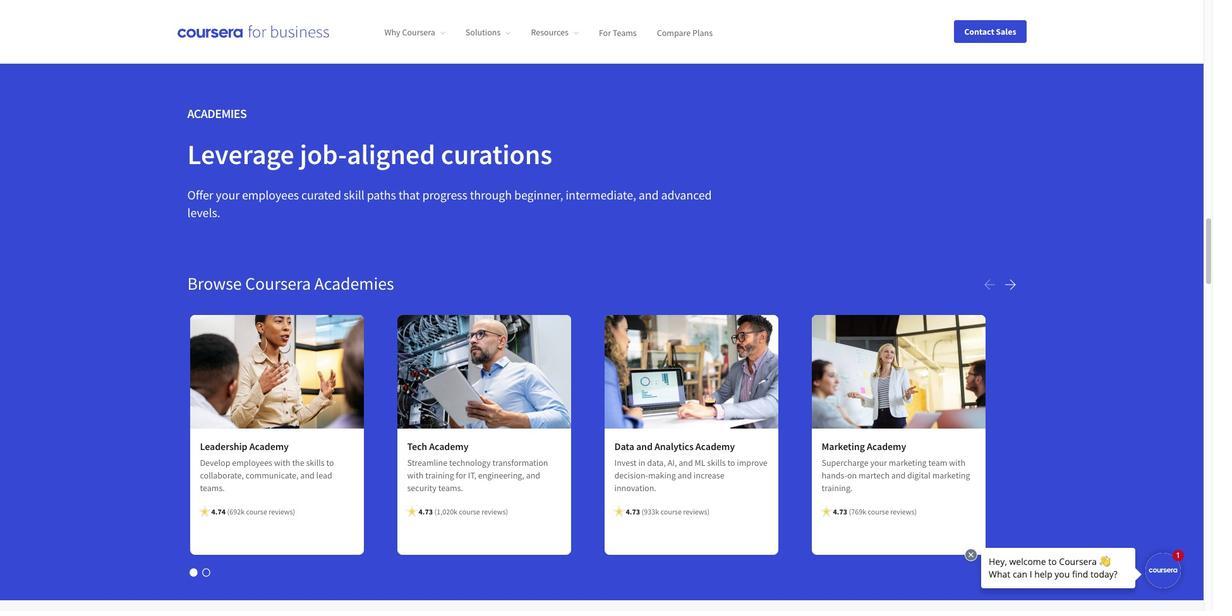 Task type: locate. For each thing, give the bounding box(es) containing it.
academy inside marketing academy supercharge your marketing team with hands-on martech and digital marketing training.
[[867, 440, 907, 453]]

transformation
[[493, 457, 548, 469]]

to
[[326, 457, 334, 469], [728, 457, 735, 469]]

academy inside data and analytics academy invest in data, ai, and ml skills to improve decision-making and increase innovation.
[[696, 440, 735, 453]]

making
[[648, 470, 676, 481]]

0 horizontal spatial academies
[[187, 105, 247, 121]]

your right offer in the left of the page
[[216, 187, 240, 203]]

3 ( from the left
[[642, 507, 644, 517]]

employees
[[242, 187, 299, 203], [232, 457, 272, 469]]

0 vertical spatial employees
[[242, 187, 299, 203]]

) down increase
[[708, 507, 710, 517]]

0 vertical spatial marketing
[[889, 457, 927, 469]]

employees down 'leverage'
[[242, 187, 299, 203]]

resources
[[531, 27, 569, 38]]

4.73 left '933k'
[[626, 507, 640, 517]]

teams.
[[200, 483, 225, 494], [438, 483, 463, 494]]

1 to from the left
[[326, 457, 334, 469]]

2 to from the left
[[728, 457, 735, 469]]

4.73
[[419, 507, 433, 517], [626, 507, 640, 517], [833, 507, 848, 517]]

academy up technology
[[429, 440, 469, 453]]

course
[[246, 507, 267, 517], [459, 507, 480, 517], [661, 507, 682, 517], [868, 507, 889, 517]]

1 ) from the left
[[293, 507, 295, 517]]

) for academy
[[708, 507, 710, 517]]

2 skills from the left
[[707, 457, 726, 469]]

skills up increase
[[707, 457, 726, 469]]

with up security at the left bottom of page
[[407, 470, 424, 481]]

reviews for employees
[[269, 507, 293, 517]]

and down the transformation
[[526, 470, 540, 481]]

skill
[[344, 187, 365, 203]]

and inside 'leadership academy develop employees with the skills to collaborate, communicate, and lead teams.'
[[300, 470, 315, 481]]

with right team
[[949, 457, 966, 469]]

reviews down digital at the right of page
[[891, 507, 915, 517]]

( for streamline
[[435, 507, 437, 517]]

with inside 'leadership academy develop employees with the skills to collaborate, communicate, and lead teams.'
[[274, 457, 290, 469]]

academy for marketing academy
[[867, 440, 907, 453]]

advanced
[[661, 187, 712, 203]]

decision-
[[615, 470, 648, 481]]

data and analytics academy invest in data, ai, and ml skills to improve decision-making and increase innovation.
[[615, 440, 768, 494]]

course right 769k
[[868, 507, 889, 517]]

4.73 left '1,020k'
[[419, 507, 433, 517]]

1 vertical spatial marketing
[[933, 470, 971, 481]]

your up martech
[[871, 457, 887, 469]]

beginner,
[[514, 187, 563, 203]]

and left advanced
[[639, 187, 659, 203]]

reviews
[[269, 507, 293, 517], [482, 507, 506, 517], [683, 507, 708, 517], [891, 507, 915, 517]]

curated
[[301, 187, 341, 203]]

0 horizontal spatial coursera
[[245, 272, 311, 295]]

coursera
[[402, 27, 435, 38], [245, 272, 311, 295]]

contact
[[965, 26, 995, 37]]

2 course from the left
[[459, 507, 480, 517]]

browse
[[187, 272, 242, 295]]

2 horizontal spatial 4.73
[[833, 507, 848, 517]]

security
[[407, 483, 437, 494]]

0 horizontal spatial 4.73
[[419, 507, 433, 517]]

skills up lead
[[306, 457, 325, 469]]

academy up ml
[[696, 440, 735, 453]]

for teams
[[599, 27, 637, 38]]

1 skills from the left
[[306, 457, 325, 469]]

0 vertical spatial coursera
[[402, 27, 435, 38]]

academy inside tech academy streamline technology transformation with training for it, engineering, and security teams.
[[429, 440, 469, 453]]

4 ( from the left
[[849, 507, 852, 517]]

levels.
[[187, 205, 220, 220]]

1 horizontal spatial marketing
[[933, 470, 971, 481]]

933k
[[644, 507, 659, 517]]

0 horizontal spatial marketing
[[889, 457, 927, 469]]

3 course from the left
[[661, 507, 682, 517]]

your
[[216, 187, 240, 203], [871, 457, 887, 469]]

1 vertical spatial coursera
[[245, 272, 311, 295]]

1 horizontal spatial teams.
[[438, 483, 463, 494]]

1 vertical spatial your
[[871, 457, 887, 469]]

( for supercharge
[[849, 507, 852, 517]]

0 horizontal spatial to
[[326, 457, 334, 469]]

( for develop
[[227, 507, 230, 517]]

) down the communicate,
[[293, 507, 295, 517]]

academy up martech
[[867, 440, 907, 453]]

4.73 for supercharge
[[833, 507, 848, 517]]

reviews down the communicate,
[[269, 507, 293, 517]]

marketing professional in front of whiteboard brainstorming with team image
[[812, 315, 986, 429]]

692k
[[230, 507, 245, 517]]

marketing
[[822, 440, 865, 453]]

employees inside offer your employees curated skill paths that progress through beginner, intermediate, and advanced levels.
[[242, 187, 299, 203]]

1 horizontal spatial coursera
[[402, 27, 435, 38]]

2 academy from the left
[[429, 440, 469, 453]]

2 reviews from the left
[[482, 507, 506, 517]]

1 reviews from the left
[[269, 507, 293, 517]]

slides element
[[187, 567, 1017, 579]]

1 horizontal spatial your
[[871, 457, 887, 469]]

4 course from the left
[[868, 507, 889, 517]]

solutions link
[[466, 27, 511, 38]]

teams. down the collaborate,
[[200, 483, 225, 494]]

course right '933k'
[[661, 507, 682, 517]]

1 horizontal spatial 4.73
[[626, 507, 640, 517]]

2 ) from the left
[[506, 507, 508, 517]]

reviews down engineering,
[[482, 507, 506, 517]]

1 horizontal spatial to
[[728, 457, 735, 469]]

and left digital at the right of page
[[892, 470, 906, 481]]

1 vertical spatial academies
[[314, 272, 394, 295]]

skills
[[306, 457, 325, 469], [707, 457, 726, 469]]

marketing
[[889, 457, 927, 469], [933, 470, 971, 481]]

leverage job-aligned curations
[[187, 137, 552, 172]]

0 horizontal spatial your
[[216, 187, 240, 203]]

1 academy from the left
[[249, 440, 289, 453]]

employees inside 'leadership academy develop employees with the skills to collaborate, communicate, and lead teams.'
[[232, 457, 272, 469]]

0 horizontal spatial teams.
[[200, 483, 225, 494]]

marketing up digital at the right of page
[[889, 457, 927, 469]]

course for employees
[[246, 507, 267, 517]]

4 reviews from the left
[[891, 507, 915, 517]]

course right 692k
[[246, 507, 267, 517]]

teams
[[613, 27, 637, 38]]

1 horizontal spatial with
[[407, 470, 424, 481]]

2 horizontal spatial with
[[949, 457, 966, 469]]

why
[[385, 27, 401, 38]]

academy inside 'leadership academy develop employees with the skills to collaborate, communicate, and lead teams.'
[[249, 440, 289, 453]]

academy up the communicate,
[[249, 440, 289, 453]]

0 horizontal spatial skills
[[306, 457, 325, 469]]

and down the
[[300, 470, 315, 481]]

for
[[599, 27, 611, 38]]

1 course from the left
[[246, 507, 267, 517]]

streamline
[[407, 457, 448, 469]]

resources link
[[531, 27, 579, 38]]

to inside data and analytics academy invest in data, ai, and ml skills to improve decision-making and increase innovation.
[[728, 457, 735, 469]]

in
[[639, 457, 646, 469]]

1 ( from the left
[[227, 507, 230, 517]]

) down engineering,
[[506, 507, 508, 517]]

3 4.73 from the left
[[833, 507, 848, 517]]

and
[[639, 187, 659, 203], [636, 440, 653, 453], [679, 457, 693, 469], [300, 470, 315, 481], [526, 470, 540, 481], [678, 470, 692, 481], [892, 470, 906, 481]]

team leader speaking to a group of people image
[[190, 315, 364, 429]]

2 4.73 from the left
[[626, 507, 640, 517]]

( down security at the left bottom of page
[[435, 507, 437, 517]]

lead
[[316, 470, 332, 481]]

academy
[[249, 440, 289, 453], [429, 440, 469, 453], [696, 440, 735, 453], [867, 440, 907, 453]]

why coursera link
[[385, 27, 446, 38]]

two individuals discussing graphs shown on laptop screen image
[[605, 315, 778, 429]]

) for employees
[[293, 507, 295, 517]]

0 horizontal spatial with
[[274, 457, 290, 469]]

3 reviews from the left
[[683, 507, 708, 517]]

solutions
[[466, 27, 501, 38]]

0 vertical spatial your
[[216, 187, 240, 203]]

course for academy
[[661, 507, 682, 517]]

4.73 ( 769k course reviews )
[[833, 507, 917, 517]]

1 horizontal spatial skills
[[707, 457, 726, 469]]

and inside offer your employees curated skill paths that progress through beginner, intermediate, and advanced levels.
[[639, 187, 659, 203]]

) for your
[[915, 507, 917, 517]]

( down innovation.
[[642, 507, 644, 517]]

training
[[425, 470, 454, 481]]

3 ) from the left
[[708, 507, 710, 517]]

( right the 4.74
[[227, 507, 230, 517]]

analytics
[[655, 440, 694, 453]]

why coursera
[[385, 27, 435, 38]]

2 ( from the left
[[435, 507, 437, 517]]

with
[[274, 457, 290, 469], [949, 457, 966, 469], [407, 470, 424, 481]]

teams. inside 'leadership academy develop employees with the skills to collaborate, communicate, and lead teams.'
[[200, 483, 225, 494]]

)
[[293, 507, 295, 517], [506, 507, 508, 517], [708, 507, 710, 517], [915, 507, 917, 517]]

academies
[[187, 105, 247, 121], [314, 272, 394, 295]]

reviews down increase
[[683, 507, 708, 517]]

with left the
[[274, 457, 290, 469]]

martech
[[859, 470, 890, 481]]

to up lead
[[326, 457, 334, 469]]

4.73 ( 1,020k course reviews )
[[419, 507, 508, 517]]

teams. down the for
[[438, 483, 463, 494]]

2 teams. from the left
[[438, 483, 463, 494]]

) down digital at the right of page
[[915, 507, 917, 517]]

4.73 left 769k
[[833, 507, 848, 517]]

course right '1,020k'
[[459, 507, 480, 517]]

teams. inside tech academy streamline technology transformation with training for it, engineering, and security teams.
[[438, 483, 463, 494]]

1 4.73 from the left
[[419, 507, 433, 517]]

employees up the communicate,
[[232, 457, 272, 469]]

1 vertical spatial employees
[[232, 457, 272, 469]]

3 academy from the left
[[696, 440, 735, 453]]

( down the training.
[[849, 507, 852, 517]]

that
[[399, 187, 420, 203]]

4 academy from the left
[[867, 440, 907, 453]]

1 teams. from the left
[[200, 483, 225, 494]]

it professional holding tablet inspecting technical equipment image
[[397, 315, 571, 429]]

4 ) from the left
[[915, 507, 917, 517]]

marketing down team
[[933, 470, 971, 481]]

to left improve
[[728, 457, 735, 469]]

(
[[227, 507, 230, 517], [435, 507, 437, 517], [642, 507, 644, 517], [849, 507, 852, 517]]

) for technology
[[506, 507, 508, 517]]



Task type: describe. For each thing, give the bounding box(es) containing it.
your inside offer your employees curated skill paths that progress through beginner, intermediate, and advanced levels.
[[216, 187, 240, 203]]

intermediate,
[[566, 187, 636, 203]]

teams. for tech academy
[[438, 483, 463, 494]]

develop
[[200, 457, 230, 469]]

hands-
[[822, 470, 848, 481]]

invest
[[615, 457, 637, 469]]

marketing academy supercharge your marketing team with hands-on martech and digital marketing training.
[[822, 440, 971, 494]]

contact sales button
[[955, 20, 1027, 43]]

and inside marketing academy supercharge your marketing team with hands-on martech and digital marketing training.
[[892, 470, 906, 481]]

innovation.
[[615, 483, 657, 494]]

your inside marketing academy supercharge your marketing team with hands-on martech and digital marketing training.
[[871, 457, 887, 469]]

through
[[470, 187, 512, 203]]

offer your employees curated skill paths that progress through beginner, intermediate, and advanced levels.
[[187, 187, 712, 220]]

4.74
[[211, 507, 226, 517]]

digital
[[908, 470, 931, 481]]

coursera for why
[[402, 27, 435, 38]]

reviews for your
[[891, 507, 915, 517]]

for
[[456, 470, 466, 481]]

compare plans
[[657, 27, 713, 38]]

and right making
[[678, 470, 692, 481]]

curations
[[441, 137, 552, 172]]

tech
[[407, 440, 427, 453]]

communicate,
[[246, 470, 299, 481]]

academy for tech academy
[[429, 440, 469, 453]]

and up in
[[636, 440, 653, 453]]

leadership academy develop employees with the skills to collaborate, communicate, and lead teams.
[[200, 440, 334, 494]]

it,
[[468, 470, 477, 481]]

( for analytics
[[642, 507, 644, 517]]

data
[[615, 440, 634, 453]]

769k
[[852, 507, 867, 517]]

collaborate,
[[200, 470, 244, 481]]

leverage
[[187, 137, 294, 172]]

4.73 for analytics
[[626, 507, 640, 517]]

coursera for business image
[[177, 25, 329, 38]]

skills inside data and analytics academy invest in data, ai, and ml skills to improve decision-making and increase innovation.
[[707, 457, 726, 469]]

0 vertical spatial academies
[[187, 105, 247, 121]]

skills inside 'leadership academy develop employees with the skills to collaborate, communicate, and lead teams.'
[[306, 457, 325, 469]]

data,
[[647, 457, 666, 469]]

contact sales
[[965, 26, 1017, 37]]

with inside tech academy streamline technology transformation with training for it, engineering, and security teams.
[[407, 470, 424, 481]]

to inside 'leadership academy develop employees with the skills to collaborate, communicate, and lead teams.'
[[326, 457, 334, 469]]

tech academy streamline technology transformation with training for it, engineering, and security teams.
[[407, 440, 548, 494]]

the
[[292, 457, 304, 469]]

reviews for technology
[[482, 507, 506, 517]]

teams. for leadership academy
[[200, 483, 225, 494]]

ai,
[[668, 457, 677, 469]]

with inside marketing academy supercharge your marketing team with hands-on martech and digital marketing training.
[[949, 457, 966, 469]]

reviews for academy
[[683, 507, 708, 517]]

aligned
[[347, 137, 436, 172]]

course for your
[[868, 507, 889, 517]]

job-
[[300, 137, 347, 172]]

4.73 ( 933k course reviews )
[[626, 507, 710, 517]]

progress
[[422, 187, 468, 203]]

4.74 ( 692k course reviews )
[[211, 507, 295, 517]]

on
[[848, 470, 857, 481]]

leadership
[[200, 440, 247, 453]]

1,020k
[[437, 507, 458, 517]]

team
[[929, 457, 948, 469]]

for teams link
[[599, 27, 637, 38]]

browse coursera academies
[[187, 272, 394, 295]]

plans
[[693, 27, 713, 38]]

course for technology
[[459, 507, 480, 517]]

compare plans link
[[657, 27, 713, 38]]

supercharge
[[822, 457, 869, 469]]

1 horizontal spatial academies
[[314, 272, 394, 295]]

engineering,
[[478, 470, 525, 481]]

offer
[[187, 187, 213, 203]]

academy for leadership academy
[[249, 440, 289, 453]]

training.
[[822, 483, 853, 494]]

compare
[[657, 27, 691, 38]]

increase
[[694, 470, 725, 481]]

4.73 for streamline
[[419, 507, 433, 517]]

sales
[[996, 26, 1017, 37]]

and inside tech academy streamline technology transformation with training for it, engineering, and security teams.
[[526, 470, 540, 481]]

technology
[[449, 457, 491, 469]]

improve
[[737, 457, 768, 469]]

coursera for browse
[[245, 272, 311, 295]]

paths
[[367, 187, 396, 203]]

and right 'ai,'
[[679, 457, 693, 469]]

ml
[[695, 457, 706, 469]]



Task type: vqa. For each thing, say whether or not it's contained in the screenshot.
Develop, retain, and advance critical talent
no



